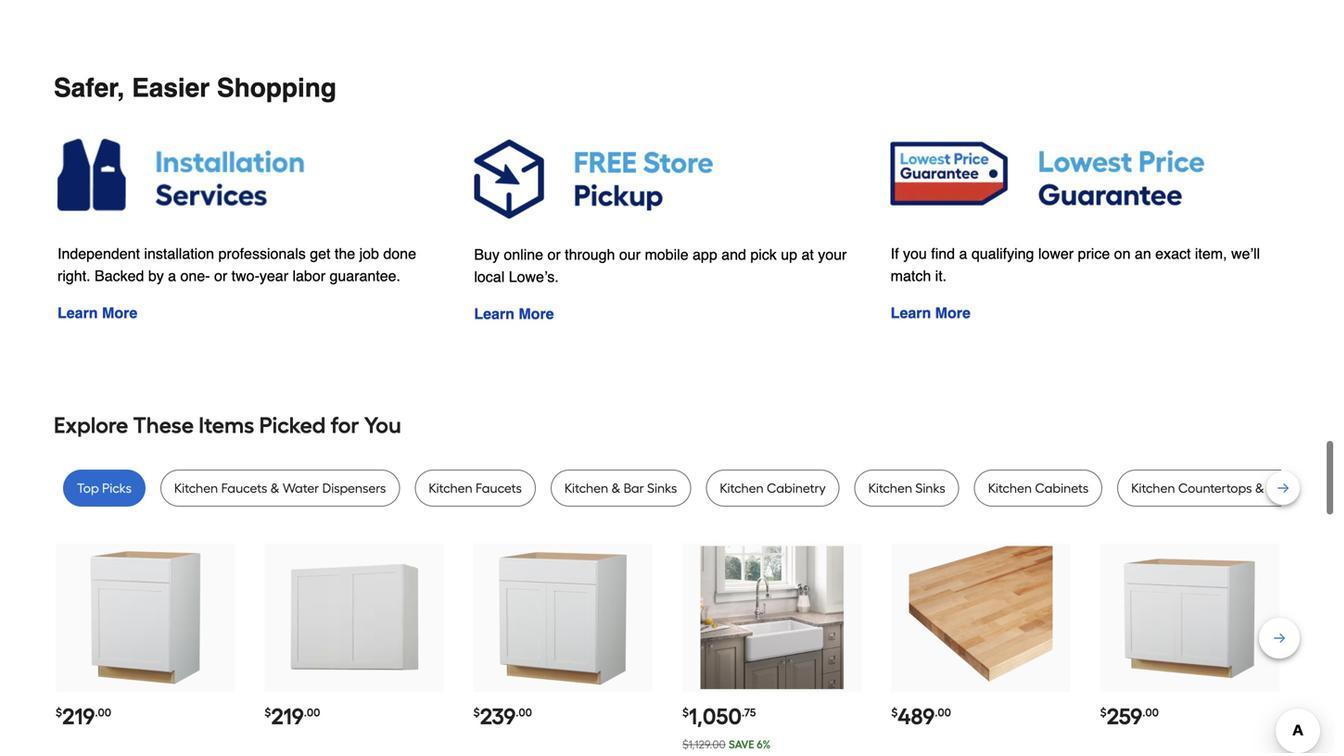 Task type: describe. For each thing, give the bounding box(es) containing it.
two-
[[232, 268, 260, 285]]

learn more for buy online or through our mobile app and pick up at your local lowe's.
[[474, 305, 554, 322]]

learn more link for buy online or through our mobile app and pick up at your local lowe's.
[[474, 305, 554, 322]]

shopping
[[217, 73, 337, 103]]

accessories
[[1268, 481, 1335, 496]]

installation
[[144, 245, 214, 263]]

a inside if you find a qualifying lower price on an exact item, we'll match it.
[[959, 245, 968, 263]]

489
[[898, 704, 935, 731]]

faucets for kitchen faucets & water dispensers
[[221, 481, 267, 496]]

.00 for diamond now arcadia 36-in w x 30-in h x 12-in d white laminate door wall fully assembled cabinet (recessed panel shaker door style) image
[[304, 706, 320, 720]]

independent
[[58, 245, 140, 263]]

buy online or through our mobile app and pick up at your local lowe's.
[[474, 246, 847, 285]]

& for kitchen faucets & water dispensers
[[271, 481, 280, 496]]

kitchen sinks
[[869, 481, 946, 496]]

lower
[[1039, 245, 1074, 263]]

find
[[931, 245, 955, 263]]

done
[[383, 245, 416, 263]]

219 for diamond now arcadia 24-in w x 35-in h x 23.75-in d white laminate door and drawer base fully assembled cabinet (recessed panel shaker door style) image
[[62, 704, 95, 731]]

water
[[283, 481, 319, 496]]

learn more for independent installation professionals get the job done right. backed by a one- or two-year labor guarantee.
[[58, 305, 137, 322]]

dispensers
[[322, 481, 386, 496]]

kitchen & bar sinks
[[565, 481, 677, 496]]

more for installation
[[102, 305, 137, 322]]

price
[[1078, 245, 1110, 263]]

2 sinks from the left
[[916, 481, 946, 496]]

$ for diamond now arcadia 24-in w x 35-in h x 23.75-in d white laminate door and drawer base fully assembled cabinet (recessed panel shaker door style) image
[[56, 706, 62, 720]]

up
[[781, 246, 798, 263]]

faucets for kitchen faucets
[[476, 481, 522, 496]]

job
[[359, 245, 379, 263]]

backed
[[95, 268, 144, 285]]

if
[[891, 245, 899, 263]]

259
[[1107, 704, 1143, 731]]

$ inside $ 259 .00
[[1100, 706, 1107, 720]]

online
[[504, 246, 543, 263]]

2 & from the left
[[612, 481, 621, 496]]

explore
[[54, 412, 128, 439]]

kitchen for kitchen sinks
[[869, 481, 913, 496]]

guarantee.
[[330, 268, 401, 285]]

$ 259 .00
[[1100, 704, 1159, 731]]

kitchen for kitchen cabinetry
[[720, 481, 764, 496]]

$ 219 .00 for diamond now arcadia 24-in w x 35-in h x 23.75-in d white laminate door and drawer base fully assembled cabinet (recessed panel shaker door style) image
[[56, 704, 111, 731]]

or inside independent installation professionals get the job done right. backed by a one- or two-year labor guarantee.
[[214, 268, 227, 285]]

picks
[[102, 481, 132, 496]]

219 for diamond now arcadia 36-in w x 30-in h x 12-in d white laminate door wall fully assembled cabinet (recessed panel shaker door style) image
[[271, 704, 304, 731]]

kitchen for kitchen cabinets
[[988, 481, 1032, 496]]

you
[[364, 412, 401, 439]]

independent installation professionals get the job done right. backed by a one- or two-year labor guarantee.
[[58, 245, 416, 285]]

kitchen faucets
[[429, 481, 522, 496]]

these
[[133, 412, 194, 439]]

on
[[1114, 245, 1131, 263]]

the
[[335, 245, 355, 263]]

1 sinks from the left
[[647, 481, 677, 496]]

.00 for diamond now arcadia 24-in w x 35-in h x 23.75-in d white laminate door and drawer base fully assembled cabinet (recessed panel shaker door style) image
[[95, 706, 111, 720]]

lowe's.
[[509, 268, 559, 285]]

top
[[77, 481, 99, 496]]

app
[[693, 246, 718, 263]]

cabinetry
[[767, 481, 826, 496]]

qualifying
[[972, 245, 1034, 263]]

by
[[148, 268, 164, 285]]

the baltic butcher block birch 120-in x 25-in x 1.75-in unfinished natural straight butcher block birch countertop image
[[909, 547, 1053, 690]]

.00 for the baltic butcher block birch 120-in x 25-in x 1.75-in unfinished natural straight butcher block birch countertop image
[[935, 706, 951, 720]]

.00 inside $ 259 .00
[[1143, 706, 1159, 720]]

items
[[199, 412, 254, 439]]

$ for diamond now arcadia 36-in w x 30-in h x 12-in d white laminate door wall fully assembled cabinet (recessed panel shaker door style) image
[[265, 706, 271, 720]]

pick
[[751, 246, 777, 263]]

top picks
[[77, 481, 132, 496]]

$ inside the $ 1,050 .75
[[683, 706, 689, 720]]

$1,129.00 save 6%
[[683, 738, 771, 752]]



Task type: vqa. For each thing, say whether or not it's contained in the screenshot.
& for Kitchen Faucets & Water Dispensers
yes



Task type: locate. For each thing, give the bounding box(es) containing it.
1 $ from the left
[[56, 706, 62, 720]]

$ 219 .00
[[56, 704, 111, 731], [265, 704, 320, 731]]

kitchen for kitchen countertops & accessories
[[1132, 481, 1175, 496]]

3 kitchen from the left
[[565, 481, 608, 496]]

2 kitchen from the left
[[429, 481, 473, 496]]

$ for diamond now arcadia 30-in w x 35-in h x 23.75-in d white laminate door and drawer base fully assembled cabinet (recessed panel shaker door style) image
[[474, 706, 480, 720]]

explore these items picked for you
[[54, 412, 401, 439]]

& for kitchen countertops & accessories
[[1255, 481, 1264, 496]]

kitchen
[[174, 481, 218, 496], [429, 481, 473, 496], [565, 481, 608, 496], [720, 481, 764, 496], [869, 481, 913, 496], [988, 481, 1032, 496], [1132, 481, 1175, 496]]

our
[[619, 246, 641, 263]]

1 horizontal spatial sinks
[[916, 481, 946, 496]]

diamond now arcadia 36-in w x 30-in h x 12-in d white laminate door wall fully assembled cabinet (recessed panel shaker door style) image
[[283, 547, 426, 690]]

learn for if you find a qualifying lower price on an exact item, we'll match it.
[[891, 305, 931, 322]]

kitchen for kitchen & bar sinks
[[565, 481, 608, 496]]

1 horizontal spatial learn more
[[474, 305, 554, 322]]

.00
[[95, 706, 111, 720], [304, 706, 320, 720], [516, 706, 532, 720], [935, 706, 951, 720], [1143, 706, 1159, 720]]

0 horizontal spatial learn more link
[[58, 305, 137, 322]]

1 219 from the left
[[62, 704, 95, 731]]

match
[[891, 268, 931, 285]]

right.
[[58, 268, 90, 285]]

1 horizontal spatial faucets
[[476, 481, 522, 496]]

1 horizontal spatial learn
[[474, 305, 515, 322]]

save
[[729, 738, 754, 752]]

learn more link down it. at the right top
[[891, 305, 971, 322]]

learn more down it. at the right top
[[891, 305, 971, 322]]

1,050
[[689, 704, 742, 731]]

learn more link down lowe's.
[[474, 305, 554, 322]]

a inside independent installation professionals get the job done right. backed by a one- or two-year labor guarantee.
[[168, 268, 176, 285]]

diamond now arcadia 24-in w x 35-in h x 23.75-in d white laminate door and drawer base fully assembled cabinet (recessed panel shaker door style) image
[[74, 547, 217, 690]]

a right by
[[168, 268, 176, 285]]

learn more link for independent installation professionals get the job done right. backed by a one- or two-year labor guarantee.
[[58, 305, 137, 322]]

bar
[[624, 481, 644, 496]]

0 horizontal spatial &
[[271, 481, 280, 496]]

& left bar
[[612, 481, 621, 496]]

1 kitchen from the left
[[174, 481, 218, 496]]

1 horizontal spatial 219
[[271, 704, 304, 731]]

2 horizontal spatial learn more link
[[891, 305, 971, 322]]

if you find a qualifying lower price on an exact item, we'll match it.
[[891, 245, 1260, 285]]

learn more link
[[58, 305, 137, 322], [891, 305, 971, 322], [474, 305, 554, 322]]

0 horizontal spatial 219
[[62, 704, 95, 731]]

2 faucets from the left
[[476, 481, 522, 496]]

1 horizontal spatial &
[[612, 481, 621, 496]]

$
[[56, 706, 62, 720], [265, 706, 271, 720], [474, 706, 480, 720], [683, 706, 689, 720], [891, 706, 898, 720], [1100, 706, 1107, 720]]

or
[[548, 246, 561, 263], [214, 268, 227, 285]]

it.
[[935, 268, 947, 285]]

0 horizontal spatial sinks
[[647, 481, 677, 496]]

lowest price guarantee. image
[[891, 132, 1278, 225]]

0 vertical spatial or
[[548, 246, 561, 263]]

and
[[722, 246, 746, 263]]

learn more down lowe's.
[[474, 305, 554, 322]]

learn more link down backed
[[58, 305, 137, 322]]

exact
[[1156, 245, 1191, 263]]

3 & from the left
[[1255, 481, 1264, 496]]

.75
[[742, 706, 756, 720]]

more for you
[[935, 305, 971, 322]]

219
[[62, 704, 95, 731], [271, 704, 304, 731]]

labor
[[293, 268, 326, 285]]

$ 239 .00
[[474, 704, 532, 731]]

1 .00 from the left
[[95, 706, 111, 720]]

installation services. image
[[58, 132, 445, 225]]

free store pickup. image
[[474, 132, 861, 225]]

1 horizontal spatial or
[[548, 246, 561, 263]]

6%
[[757, 738, 771, 752]]

6 $ from the left
[[1100, 706, 1107, 720]]

0 horizontal spatial learn
[[58, 305, 98, 322]]

safer, easier shopping
[[54, 73, 337, 103]]

2 .00 from the left
[[304, 706, 320, 720]]

more down it. at the right top
[[935, 305, 971, 322]]

more for online
[[519, 305, 554, 322]]

learn
[[58, 305, 98, 322], [891, 305, 931, 322], [474, 305, 515, 322]]

2 horizontal spatial learn more
[[891, 305, 971, 322]]

5 $ from the left
[[891, 706, 898, 720]]

learn more down backed
[[58, 305, 137, 322]]

learn more link for if you find a qualifying lower price on an exact item, we'll match it.
[[891, 305, 971, 322]]

learn down match
[[891, 305, 931, 322]]

professionals
[[218, 245, 306, 263]]

diamond now arcadia 30-in w x 35-in h x 23.75-in d white laminate door and drawer base fully assembled cabinet (recessed panel shaker door style) image
[[491, 547, 635, 690]]

$ 489 .00
[[891, 704, 951, 731]]

$1,129.00
[[683, 738, 726, 752]]

or inside buy online or through our mobile app and pick up at your local lowe's.
[[548, 246, 561, 263]]

countertops
[[1179, 481, 1252, 496]]

or left two- at the left top
[[214, 268, 227, 285]]

4 kitchen from the left
[[720, 481, 764, 496]]

sinks
[[647, 481, 677, 496], [916, 481, 946, 496]]

2 horizontal spatial &
[[1255, 481, 1264, 496]]

learn more
[[58, 305, 137, 322], [891, 305, 971, 322], [474, 305, 554, 322]]

2 horizontal spatial more
[[935, 305, 971, 322]]

239
[[480, 704, 516, 731]]

diamond now arcadia 36-in w x 35-in h x 23.75-in d white laminate door and drawer base fully assembled cabinet (recessed panel shaker door style) image
[[1118, 547, 1262, 690]]

more
[[102, 305, 137, 322], [935, 305, 971, 322], [519, 305, 554, 322]]

4 $ from the left
[[683, 706, 689, 720]]

at
[[802, 246, 814, 263]]

2 $ from the left
[[265, 706, 271, 720]]

kohler whitehaven farmhouse apron front 32.68-in x 21.56-in white cast iron single bowl kitchen sink image
[[700, 547, 844, 690]]

1 horizontal spatial more
[[519, 305, 554, 322]]

5 kitchen from the left
[[869, 481, 913, 496]]

$ for the baltic butcher block birch 120-in x 25-in x 1.75-in unfinished natural straight butcher block birch countertop image
[[891, 706, 898, 720]]

picked
[[259, 412, 326, 439]]

1 horizontal spatial a
[[959, 245, 968, 263]]

kitchen cabinets
[[988, 481, 1089, 496]]

1 vertical spatial or
[[214, 268, 227, 285]]

one-
[[180, 268, 210, 285]]

kitchen cabinetry
[[720, 481, 826, 496]]

$ 1,050 .75
[[683, 704, 756, 731]]

you
[[903, 245, 927, 263]]

0 vertical spatial a
[[959, 245, 968, 263]]

0 horizontal spatial a
[[168, 268, 176, 285]]

we'll
[[1231, 245, 1260, 263]]

faucets
[[221, 481, 267, 496], [476, 481, 522, 496]]

.00 inside $ 239 .00
[[516, 706, 532, 720]]

2 $ 219 .00 from the left
[[265, 704, 320, 731]]

a right find
[[959, 245, 968, 263]]

learn for independent installation professionals get the job done right. backed by a one- or two-year labor guarantee.
[[58, 305, 98, 322]]

3 $ from the left
[[474, 706, 480, 720]]

learn more for if you find a qualifying lower price on an exact item, we'll match it.
[[891, 305, 971, 322]]

for
[[331, 412, 359, 439]]

kitchen faucets & water dispensers
[[174, 481, 386, 496]]

kitchen for kitchen faucets & water dispensers
[[174, 481, 218, 496]]

kitchen for kitchen faucets
[[429, 481, 473, 496]]

.00 inside the $ 489 .00
[[935, 706, 951, 720]]

mobile
[[645, 246, 689, 263]]

.00 for diamond now arcadia 30-in w x 35-in h x 23.75-in d white laminate door and drawer base fully assembled cabinet (recessed panel shaker door style) image
[[516, 706, 532, 720]]

1 $ 219 .00 from the left
[[56, 704, 111, 731]]

a
[[959, 245, 968, 263], [168, 268, 176, 285]]

learn down local
[[474, 305, 515, 322]]

7 kitchen from the left
[[1132, 481, 1175, 496]]

0 horizontal spatial more
[[102, 305, 137, 322]]

buy
[[474, 246, 500, 263]]

1 faucets from the left
[[221, 481, 267, 496]]

learn down right.
[[58, 305, 98, 322]]

4 .00 from the left
[[935, 706, 951, 720]]

1 vertical spatial a
[[168, 268, 176, 285]]

0 horizontal spatial learn more
[[58, 305, 137, 322]]

$ inside the $ 489 .00
[[891, 706, 898, 720]]

or up lowe's.
[[548, 246, 561, 263]]

6 kitchen from the left
[[988, 481, 1032, 496]]

5 .00 from the left
[[1143, 706, 1159, 720]]

an
[[1135, 245, 1152, 263]]

more down lowe's.
[[519, 305, 554, 322]]

&
[[271, 481, 280, 496], [612, 481, 621, 496], [1255, 481, 1264, 496]]

safer,
[[54, 73, 125, 103]]

$ 219 .00 for diamond now arcadia 36-in w x 30-in h x 12-in d white laminate door wall fully assembled cabinet (recessed panel shaker door style) image
[[265, 704, 320, 731]]

$ inside $ 239 .00
[[474, 706, 480, 720]]

kitchen countertops & accessories
[[1132, 481, 1335, 496]]

1 horizontal spatial $ 219 .00
[[265, 704, 320, 731]]

year
[[260, 268, 288, 285]]

your
[[818, 246, 847, 263]]

0 horizontal spatial faucets
[[221, 481, 267, 496]]

through
[[565, 246, 615, 263]]

cabinets
[[1035, 481, 1089, 496]]

local
[[474, 268, 505, 285]]

& left "accessories"
[[1255, 481, 1264, 496]]

more down backed
[[102, 305, 137, 322]]

0 horizontal spatial $ 219 .00
[[56, 704, 111, 731]]

item,
[[1195, 245, 1227, 263]]

3 .00 from the left
[[516, 706, 532, 720]]

2 horizontal spatial learn
[[891, 305, 931, 322]]

0 horizontal spatial or
[[214, 268, 227, 285]]

learn for buy online or through our mobile app and pick up at your local lowe's.
[[474, 305, 515, 322]]

1 & from the left
[[271, 481, 280, 496]]

easier
[[132, 73, 210, 103]]

& left water
[[271, 481, 280, 496]]

2 219 from the left
[[271, 704, 304, 731]]

get
[[310, 245, 331, 263]]

1 horizontal spatial learn more link
[[474, 305, 554, 322]]



